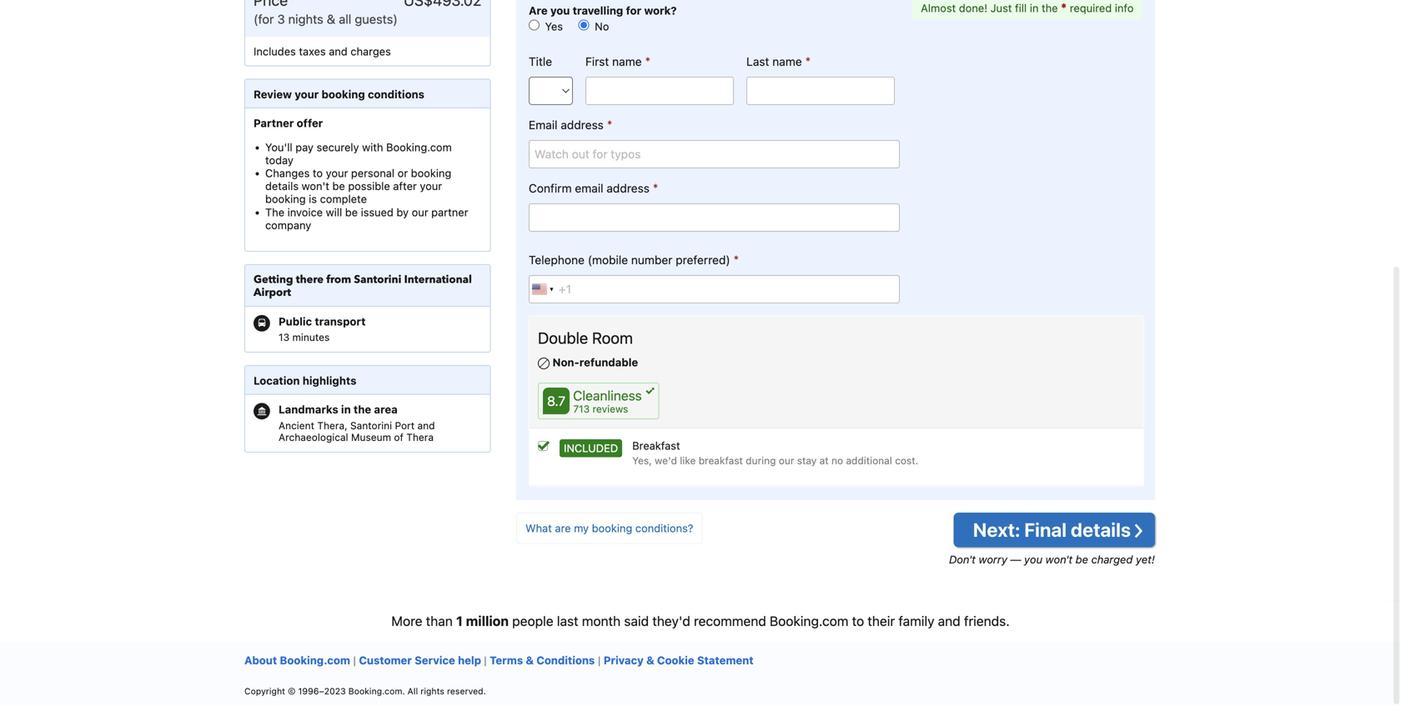 Task type: describe. For each thing, give the bounding box(es) containing it.
1 horizontal spatial &
[[526, 656, 534, 668]]

terms & conditions link
[[490, 656, 595, 668]]

about booking.com link
[[244, 656, 350, 668]]

don't
[[950, 554, 976, 567]]

worry
[[979, 554, 1008, 567]]

santorini inside the "landmarks in the area ancient thera, santorini port and archaeological museum of thera"
[[350, 421, 392, 433]]

breakfast
[[633, 441, 681, 453]]

museum
[[351, 433, 391, 445]]

* right the first
[[645, 55, 651, 69]]

by
[[397, 207, 409, 219]]

room
[[592, 330, 633, 349]]

booking up the
[[265, 194, 306, 206]]

people
[[513, 615, 554, 630]]

©
[[288, 688, 296, 698]]

name for first name *
[[613, 56, 642, 69]]

charged
[[1092, 554, 1133, 567]]

fill
[[1016, 3, 1027, 15]]

will
[[326, 207, 342, 219]]

scored 8.7 element
[[543, 389, 570, 416]]

company
[[265, 220, 311, 232]]

first
[[586, 56, 609, 69]]

name for last name *
[[773, 56, 802, 69]]

statement
[[697, 656, 754, 668]]

double
[[538, 330, 588, 349]]

telephone
[[529, 254, 585, 268]]

privacy & cookie statement
[[604, 656, 754, 668]]

port
[[395, 421, 415, 433]]

in inside the "landmarks in the area ancient thera, santorini port and archaeological museum of thera"
[[341, 404, 351, 417]]

copyright © 1996–2023 booking.com. all rights reserved.
[[244, 688, 486, 698]]

in inside almost done! just fill in the * required info
[[1030, 3, 1039, 15]]

stay
[[798, 456, 817, 468]]

1 horizontal spatial you
[[1025, 554, 1043, 567]]

at
[[820, 456, 829, 468]]

number
[[632, 254, 673, 268]]

taxes
[[299, 46, 326, 58]]

getting there from santorini international airport
[[254, 273, 472, 301]]

review
[[254, 89, 292, 101]]

낝
[[1136, 526, 1143, 539]]

confirm
[[529, 182, 572, 196]]

additional
[[847, 456, 893, 468]]

Yes radio
[[529, 21, 540, 31]]

million
[[466, 615, 509, 630]]

next: final details 낝
[[974, 520, 1143, 542]]

complete
[[320, 194, 367, 206]]

email
[[529, 119, 558, 133]]

is
[[309, 194, 317, 206]]

copyright
[[244, 688, 285, 698]]

the inside almost done! just fill in the * required info
[[1042, 3, 1059, 15]]

circled image
[[254, 316, 270, 333]]

last
[[557, 615, 579, 630]]

or
[[398, 168, 408, 180]]

archaeological
[[279, 433, 348, 445]]

—
[[1011, 554, 1022, 567]]

non-
[[553, 357, 580, 370]]

we'd
[[655, 456, 677, 468]]

more
[[392, 615, 423, 630]]

there
[[296, 273, 324, 288]]

location
[[254, 376, 300, 388]]

of
[[394, 433, 404, 445]]

public transport 13 minutes
[[279, 316, 366, 344]]

said
[[624, 615, 649, 630]]

the
[[265, 207, 285, 219]]

no
[[832, 456, 844, 468]]

from 713 reviews element
[[573, 404, 642, 416]]

title
[[529, 56, 552, 69]]

santorini inside getting there from santorini international airport
[[354, 273, 402, 288]]

email address *
[[529, 118, 613, 133]]

what are my booking conditions? link
[[517, 514, 703, 545]]

confirm email address *
[[529, 182, 659, 196]]

includes
[[254, 46, 296, 58]]

minutes
[[292, 333, 330, 344]]

email
[[575, 182, 604, 196]]

1 vertical spatial booking.com
[[770, 615, 849, 630]]

refundable
[[580, 357, 639, 370]]

address inside email address *
[[561, 119, 604, 133]]

help
[[458, 656, 481, 668]]

Watch out for typos text field
[[529, 141, 900, 170]]

what are my booking conditions?
[[526, 523, 694, 536]]

0 vertical spatial be
[[333, 181, 345, 193]]

* right preferred)
[[734, 253, 740, 268]]

partner offer
[[254, 118, 323, 130]]

rights
[[421, 688, 445, 698]]

non-refundable
[[553, 357, 639, 370]]

preferred)
[[676, 254, 731, 268]]

next:
[[974, 520, 1021, 542]]

securely
[[317, 142, 359, 154]]

tickfull image
[[646, 389, 655, 396]]

their
[[868, 615, 896, 630]]

cost.
[[896, 456, 919, 468]]

just
[[991, 3, 1013, 15]]



Task type: vqa. For each thing, say whether or not it's contained in the screenshot.
month
yes



Task type: locate. For each thing, give the bounding box(es) containing it.
our inside you'll pay securely with booking.com today changes to your personal or booking details won't be possible after your booking is complete the invoice will be issued by our partner company
[[412, 207, 429, 219]]

your down securely
[[326, 168, 348, 180]]

service
[[415, 656, 455, 668]]

won't down next: final details 낝
[[1046, 554, 1073, 567]]

3
[[277, 13, 285, 27]]

0 vertical spatial details
[[265, 181, 299, 193]]

1 horizontal spatial won't
[[1046, 554, 1073, 567]]

0 vertical spatial in
[[1030, 3, 1039, 15]]

8.7 cleanliness 713 reviews
[[547, 389, 642, 416]]

0 vertical spatial the
[[1042, 3, 1059, 15]]

all
[[339, 13, 352, 27]]

from
[[327, 273, 351, 288]]

and inside the "landmarks in the area ancient thera, santorini port and archaeological museum of thera"
[[418, 421, 435, 433]]

2 name from the left
[[773, 56, 802, 69]]

rated fabulous element
[[573, 389, 642, 405]]

1996–2023
[[298, 688, 346, 698]]

2 vertical spatial be
[[1076, 554, 1089, 567]]

customer
[[359, 656, 412, 668]]

first name *
[[586, 55, 651, 69]]

0 horizontal spatial &
[[327, 13, 336, 27]]

and
[[329, 46, 348, 58], [418, 421, 435, 433], [938, 615, 961, 630]]

santorini right "from"
[[354, 273, 402, 288]]

be down complete
[[345, 207, 358, 219]]

1 vertical spatial santorini
[[350, 421, 392, 433]]

1 name from the left
[[613, 56, 642, 69]]

international
[[404, 273, 472, 288]]

0 vertical spatial won't
[[302, 181, 330, 193]]

1 vertical spatial you
[[1025, 554, 1043, 567]]

name right last
[[773, 56, 802, 69]]

0 vertical spatial and
[[329, 46, 348, 58]]

* down first name *
[[607, 118, 613, 133]]

0 horizontal spatial address
[[561, 119, 604, 133]]

booking.com.
[[349, 688, 405, 698]]

1 vertical spatial our
[[779, 456, 795, 468]]

our inside breakfast yes, we'd like breakfast during our stay at no additional cost.
[[779, 456, 795, 468]]

2 vertical spatial booking.com
[[280, 656, 350, 668]]

issued
[[361, 207, 394, 219]]

1 horizontal spatial name
[[773, 56, 802, 69]]

in up thera,
[[341, 404, 351, 417]]

0 horizontal spatial booking.com
[[280, 656, 350, 668]]

1 horizontal spatial your
[[326, 168, 348, 180]]

0 horizontal spatial and
[[329, 46, 348, 58]]

last
[[747, 56, 770, 69]]

name inside first name *
[[613, 56, 642, 69]]

address inside confirm email address *
[[607, 182, 650, 196]]

0 horizontal spatial our
[[412, 207, 429, 219]]

* right email
[[653, 182, 659, 196]]

1 vertical spatial details
[[1071, 520, 1132, 542]]

conditions?
[[636, 523, 694, 536]]

partner
[[432, 207, 469, 219]]

0 horizontal spatial to
[[313, 168, 323, 180]]

your right after
[[420, 181, 442, 193]]

yes
[[542, 21, 563, 33]]

are
[[529, 5, 548, 18]]

highlights
[[303, 376, 357, 388]]

getting there from santorini international airport section
[[244, 0, 491, 467]]

guests)
[[355, 13, 398, 27]]

(for
[[254, 13, 274, 27]]

1 vertical spatial your
[[326, 168, 348, 180]]

None text field
[[586, 78, 734, 106], [747, 78, 895, 106], [586, 78, 734, 106], [747, 78, 895, 106]]

0 vertical spatial our
[[412, 207, 429, 219]]

2 vertical spatial your
[[420, 181, 442, 193]]

0 horizontal spatial the
[[354, 404, 371, 417]]

0 horizontal spatial you
[[551, 5, 570, 18]]

almost done! just fill in the * required info
[[921, 1, 1134, 16]]

details up charged
[[1071, 520, 1132, 542]]

0 vertical spatial booking.com
[[386, 142, 452, 154]]

2 horizontal spatial and
[[938, 615, 961, 630]]

booking right or
[[411, 168, 452, 180]]

last name *
[[747, 55, 811, 69]]

be
[[333, 181, 345, 193], [345, 207, 358, 219], [1076, 554, 1089, 567]]

conditions
[[368, 89, 425, 101]]

2 vertical spatial and
[[938, 615, 961, 630]]

* left required
[[1062, 1, 1067, 16]]

name
[[613, 56, 642, 69], [773, 56, 802, 69]]

nights
[[288, 13, 324, 27]]

what
[[526, 523, 552, 536]]

1 horizontal spatial and
[[418, 421, 435, 433]]

1 horizontal spatial to
[[852, 615, 865, 630]]

double room
[[538, 330, 633, 349]]

charges
[[351, 46, 391, 58]]

1 vertical spatial to
[[852, 615, 865, 630]]

won't inside you'll pay securely with booking.com today changes to your personal or booking details won't be possible after your booking is complete the invoice will be issued by our partner company
[[302, 181, 330, 193]]

won't up the is
[[302, 181, 330, 193]]

reserved.
[[447, 688, 486, 698]]

location highlights
[[254, 376, 357, 388]]

1 vertical spatial address
[[607, 182, 650, 196]]

about
[[244, 656, 277, 668]]

1 horizontal spatial our
[[779, 456, 795, 468]]

booking.com up 1996–2023
[[280, 656, 350, 668]]

our right by
[[412, 207, 429, 219]]

friends.
[[965, 615, 1010, 630]]

santorini
[[354, 273, 402, 288], [350, 421, 392, 433]]

the left area
[[354, 404, 371, 417]]

pay
[[296, 142, 314, 154]]

breakfast yes, we'd like breakfast during our stay at no additional cost.
[[633, 441, 919, 468]]

1 vertical spatial won't
[[1046, 554, 1073, 567]]

0 vertical spatial your
[[295, 89, 319, 101]]

& right terms
[[526, 656, 534, 668]]

all
[[408, 688, 418, 698]]

2 horizontal spatial &
[[647, 656, 655, 668]]

personal
[[351, 168, 395, 180]]

1 vertical spatial be
[[345, 207, 358, 219]]

be up complete
[[333, 181, 345, 193]]

details inside you'll pay securely with booking.com today changes to your personal or booking details won't be possible after your booking is complete the invoice will be issued by our partner company
[[265, 181, 299, 193]]

0 horizontal spatial won't
[[302, 181, 330, 193]]

the right fill
[[1042, 3, 1059, 15]]

includes taxes and charges
[[254, 46, 391, 58]]

ancient
[[279, 421, 315, 433]]

0 vertical spatial you
[[551, 5, 570, 18]]

to left their
[[852, 615, 865, 630]]

invoice
[[288, 207, 323, 219]]

you'll pay securely with booking.com today changes to your personal or booking details won't be possible after your booking is complete the invoice will be issued by our partner company
[[265, 142, 469, 232]]

circled image
[[254, 404, 270, 421]]

santorini up museum
[[350, 421, 392, 433]]

1 vertical spatial and
[[418, 421, 435, 433]]

1 horizontal spatial booking.com
[[386, 142, 452, 154]]

you
[[551, 5, 570, 18], [1025, 554, 1043, 567]]

our left stay
[[779, 456, 795, 468]]

0 vertical spatial santorini
[[354, 273, 402, 288]]

privacy & cookie statement link
[[604, 656, 754, 668]]

airport
[[254, 286, 291, 301]]

customer service help terms & conditions
[[359, 656, 595, 668]]

booking up offer
[[322, 89, 365, 101]]

you up the yes
[[551, 5, 570, 18]]

your up offer
[[295, 89, 319, 101]]

privacy
[[604, 656, 644, 668]]

details down changes
[[265, 181, 299, 193]]

in right fill
[[1030, 3, 1039, 15]]

and up thera
[[418, 421, 435, 433]]

(for 3 nights & all guests)
[[254, 13, 398, 27]]

travelling
[[573, 5, 624, 18]]

2 horizontal spatial your
[[420, 181, 442, 193]]

1
[[456, 615, 463, 630]]

getting
[[254, 273, 293, 288]]

1 horizontal spatial in
[[1030, 3, 1039, 15]]

info
[[1115, 3, 1134, 15]]

be left charged
[[1076, 554, 1089, 567]]

None radio
[[579, 21, 590, 31]]

included
[[564, 443, 618, 456]]

to up the is
[[313, 168, 323, 180]]

(mobile
[[588, 254, 628, 268]]

0 horizontal spatial details
[[265, 181, 299, 193]]

offer
[[297, 118, 323, 130]]

name right the first
[[613, 56, 642, 69]]

than
[[426, 615, 453, 630]]

done!
[[959, 3, 988, 15]]

0 horizontal spatial in
[[341, 404, 351, 417]]

booking right my on the left of the page
[[592, 523, 633, 536]]

you right —
[[1025, 554, 1043, 567]]

2 horizontal spatial booking.com
[[770, 615, 849, 630]]

13
[[279, 333, 290, 344]]

1 horizontal spatial details
[[1071, 520, 1132, 542]]

1 horizontal spatial address
[[607, 182, 650, 196]]

yes,
[[633, 456, 652, 468]]

today
[[265, 155, 294, 167]]

& inside getting there from santorini international airport section
[[327, 13, 336, 27]]

0 vertical spatial to
[[313, 168, 323, 180]]

transport
[[315, 316, 366, 329]]

* right last
[[806, 55, 811, 69]]

name inside last name *
[[773, 56, 802, 69]]

1 vertical spatial the
[[354, 404, 371, 417]]

0 horizontal spatial name
[[613, 56, 642, 69]]

thera
[[407, 433, 434, 445]]

telephone (mobile number preferred) *
[[529, 253, 740, 268]]

None text field
[[529, 205, 900, 233]]

booking.com up or
[[386, 142, 452, 154]]

booking.com left their
[[770, 615, 849, 630]]

the
[[1042, 3, 1059, 15], [354, 404, 371, 417]]

month
[[582, 615, 621, 630]]

are you travelling for work?
[[529, 5, 677, 18]]

& left all
[[327, 13, 336, 27]]

to inside you'll pay securely with booking.com today changes to your personal or booking details won't be possible after your booking is complete the invoice will be issued by our partner company
[[313, 168, 323, 180]]

0 horizontal spatial your
[[295, 89, 319, 101]]

changes
[[265, 168, 310, 180]]

family
[[899, 615, 935, 630]]

booking.com inside you'll pay securely with booking.com today changes to your personal or booking details won't be possible after your booking is complete the invoice will be issued by our partner company
[[386, 142, 452, 154]]

your
[[295, 89, 319, 101], [326, 168, 348, 180], [420, 181, 442, 193]]

+1 text field
[[529, 276, 900, 305]]

and right taxes
[[329, 46, 348, 58]]

1 vertical spatial in
[[341, 404, 351, 417]]

required
[[1070, 3, 1113, 15]]

cleanliness
[[573, 389, 642, 405]]

0 vertical spatial address
[[561, 119, 604, 133]]

& left cookie
[[647, 656, 655, 668]]

the inside the "landmarks in the area ancient thera, santorini port and archaeological museum of thera"
[[354, 404, 371, 417]]

and right family
[[938, 615, 961, 630]]

1 horizontal spatial the
[[1042, 3, 1059, 15]]

partner
[[254, 118, 294, 130]]

review your booking conditions
[[254, 89, 425, 101]]

thera,
[[317, 421, 348, 433]]

yet!
[[1136, 554, 1156, 567]]

customer service help link
[[359, 656, 484, 668]]



